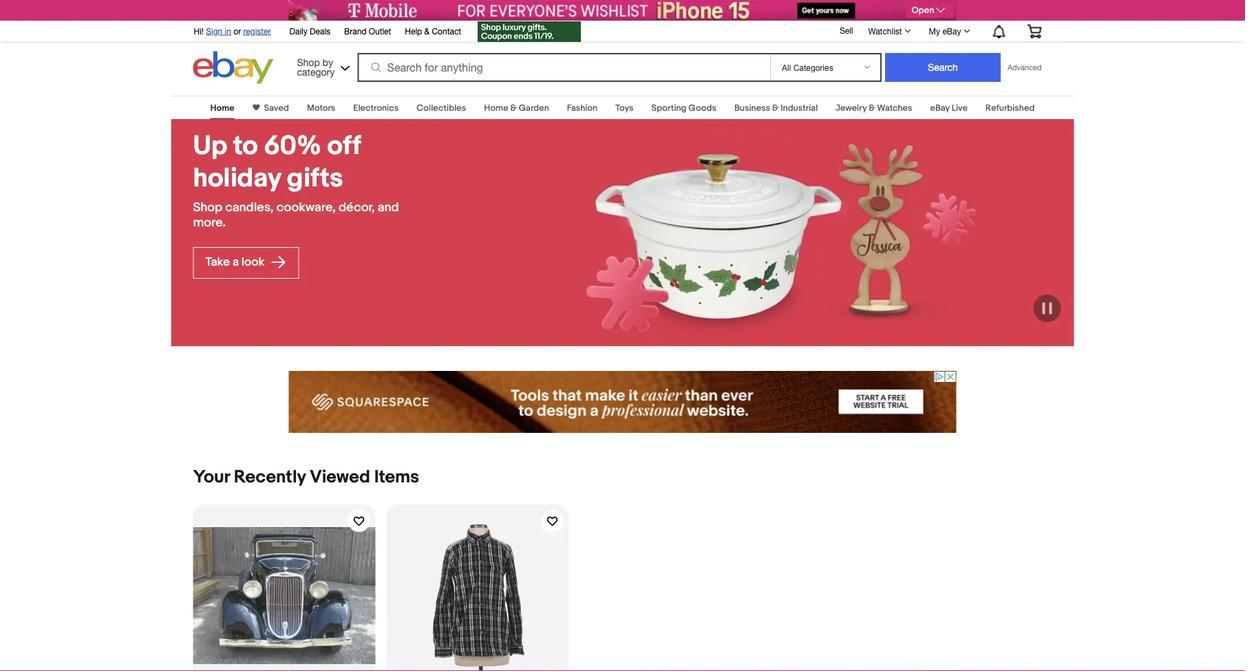 Task type: locate. For each thing, give the bounding box(es) containing it.
sign
[[206, 26, 223, 36]]

up to 60% off holiday gifts main content
[[0, 87, 1246, 672]]

my
[[930, 26, 941, 36]]

2 advertisement region from the top
[[289, 371, 957, 433]]

take
[[206, 255, 230, 270]]

& for jewelry
[[869, 103, 876, 113]]

take a look link
[[193, 247, 299, 279]]

electronics link
[[354, 103, 399, 113]]

business & industrial
[[735, 103, 818, 113]]

shop
[[297, 56, 320, 68], [193, 200, 223, 215]]

advanced
[[1008, 63, 1042, 72]]

viewed
[[310, 467, 371, 488]]

& inside "account" navigation
[[425, 26, 430, 36]]

industrial
[[781, 103, 818, 113]]

0 vertical spatial shop
[[297, 56, 320, 68]]

motors
[[307, 103, 336, 113]]

hi!
[[194, 26, 204, 36]]

shop by category button
[[291, 51, 353, 81]]

in
[[225, 26, 231, 36]]

open
[[912, 5, 935, 16]]

& right 'help'
[[425, 26, 430, 36]]

brand
[[344, 26, 367, 36]]

0 vertical spatial ebay
[[943, 26, 962, 36]]

1 horizontal spatial home
[[484, 103, 509, 113]]

business
[[735, 103, 771, 113]]

0 horizontal spatial shop
[[193, 200, 223, 215]]

account navigation
[[186, 17, 1053, 44]]

or
[[234, 26, 241, 36]]

home up up
[[210, 103, 235, 113]]

shop up more.
[[193, 200, 223, 215]]

up to 60% off holiday gifts link
[[193, 130, 422, 195]]

refurbished link
[[986, 103, 1036, 113]]

your
[[193, 467, 230, 488]]

home & garden link
[[484, 103, 549, 113]]

ebay left live
[[931, 103, 950, 113]]

advertisement region
[[289, 0, 957, 21], [289, 371, 957, 433]]

more.
[[193, 215, 226, 231]]

help & contact link
[[405, 24, 462, 39]]

shop inside shop by category
[[297, 56, 320, 68]]

1 vertical spatial advertisement region
[[289, 371, 957, 433]]

fashion
[[567, 103, 598, 113]]

shop left "by"
[[297, 56, 320, 68]]

brand outlet
[[344, 26, 391, 36]]

home
[[210, 103, 235, 113], [484, 103, 509, 113]]

brand outlet link
[[344, 24, 391, 39]]

Search for anything text field
[[360, 54, 768, 81]]

off
[[328, 130, 361, 162]]

daily
[[290, 26, 308, 36]]

0 vertical spatial advertisement region
[[289, 0, 957, 21]]

1 vertical spatial ebay
[[931, 103, 950, 113]]

& right "jewelry"
[[869, 103, 876, 113]]

saved
[[264, 103, 289, 113]]

shop inside the up to 60% off holiday gifts shop candles, cookware, décor, and more.
[[193, 200, 223, 215]]

1 vertical spatial shop
[[193, 200, 223, 215]]

business & industrial link
[[735, 103, 818, 113]]

motors link
[[307, 103, 336, 113]]

toys
[[616, 103, 634, 113]]

ebay inside up to 60% off holiday gifts main content
[[931, 103, 950, 113]]

1 home from the left
[[210, 103, 235, 113]]

& left garden
[[511, 103, 517, 113]]

0 horizontal spatial home
[[210, 103, 235, 113]]

home left garden
[[484, 103, 509, 113]]

get the coupon image
[[478, 21, 581, 42]]

jewelry & watches link
[[836, 103, 913, 113]]

&
[[425, 26, 430, 36], [511, 103, 517, 113], [773, 103, 779, 113], [869, 103, 876, 113]]

shop by category
[[297, 56, 335, 77]]

up
[[193, 130, 227, 162]]

jewelry
[[836, 103, 867, 113]]

2 home from the left
[[484, 103, 509, 113]]

1 horizontal spatial shop
[[297, 56, 320, 68]]

1 advertisement region from the top
[[289, 0, 957, 21]]

home for home & garden
[[484, 103, 509, 113]]

sporting
[[652, 103, 687, 113]]

look
[[242, 255, 265, 270]]

category
[[297, 66, 335, 77]]

outlet
[[369, 26, 391, 36]]

holiday
[[193, 162, 281, 194]]

ebay live link
[[931, 103, 968, 113]]

& right business
[[773, 103, 779, 113]]

collectibles link
[[417, 103, 467, 113]]

daily deals
[[290, 26, 331, 36]]

your recently viewed items
[[193, 467, 420, 488]]

take a look
[[206, 255, 267, 270]]

refurbished
[[986, 103, 1036, 113]]

ebay
[[943, 26, 962, 36], [931, 103, 950, 113]]

your shopping cart image
[[1027, 24, 1043, 38]]

None submit
[[886, 53, 1001, 82]]

garden
[[519, 103, 549, 113]]

ebay right my
[[943, 26, 962, 36]]



Task type: describe. For each thing, give the bounding box(es) containing it.
sporting goods
[[652, 103, 717, 113]]

saved link
[[260, 103, 289, 113]]

advanced link
[[1001, 54, 1049, 81]]

open button
[[907, 3, 954, 18]]

advertisement region inside up to 60% off holiday gifts main content
[[289, 371, 957, 433]]

watchlist link
[[861, 23, 918, 39]]

fashion link
[[567, 103, 598, 113]]

jewelry & watches
[[836, 103, 913, 113]]

items
[[374, 467, 420, 488]]

gifts
[[287, 162, 343, 194]]

home & garden
[[484, 103, 549, 113]]

collectibles
[[417, 103, 467, 113]]

& for home
[[511, 103, 517, 113]]

deals
[[310, 26, 331, 36]]

sell
[[840, 26, 854, 35]]

décor,
[[339, 200, 375, 215]]

candles,
[[225, 200, 274, 215]]

my ebay
[[930, 26, 962, 36]]

goods
[[689, 103, 717, 113]]

& for help
[[425, 26, 430, 36]]

register link
[[243, 26, 271, 36]]

recently
[[234, 467, 306, 488]]

sell link
[[834, 26, 860, 35]]

none submit inside shop by category banner
[[886, 53, 1001, 82]]

shop by category banner
[[186, 17, 1053, 87]]

contact
[[432, 26, 462, 36]]

60%
[[264, 130, 322, 162]]

sporting goods link
[[652, 103, 717, 113]]

to
[[233, 130, 258, 162]]

hi! sign in or register
[[194, 26, 271, 36]]

by
[[323, 56, 333, 68]]

help & contact
[[405, 26, 462, 36]]

watchlist
[[869, 26, 903, 36]]

sign in link
[[206, 26, 231, 36]]

ebay inside "account" navigation
[[943, 26, 962, 36]]

watches
[[878, 103, 913, 113]]

home for home
[[210, 103, 235, 113]]

and
[[378, 200, 399, 215]]

daily deals link
[[290, 24, 331, 39]]

help
[[405, 26, 422, 36]]

a
[[233, 255, 239, 270]]

& for business
[[773, 103, 779, 113]]

my ebay link
[[922, 23, 977, 39]]

toys link
[[616, 103, 634, 113]]

ebay live
[[931, 103, 968, 113]]

up to 60% off holiday gifts shop candles, cookware, décor, and more.
[[193, 130, 399, 231]]

electronics
[[354, 103, 399, 113]]

live
[[952, 103, 968, 113]]

cookware,
[[277, 200, 336, 215]]

register
[[243, 26, 271, 36]]



Task type: vqa. For each thing, say whether or not it's contained in the screenshot.
& corresponding to Business
yes



